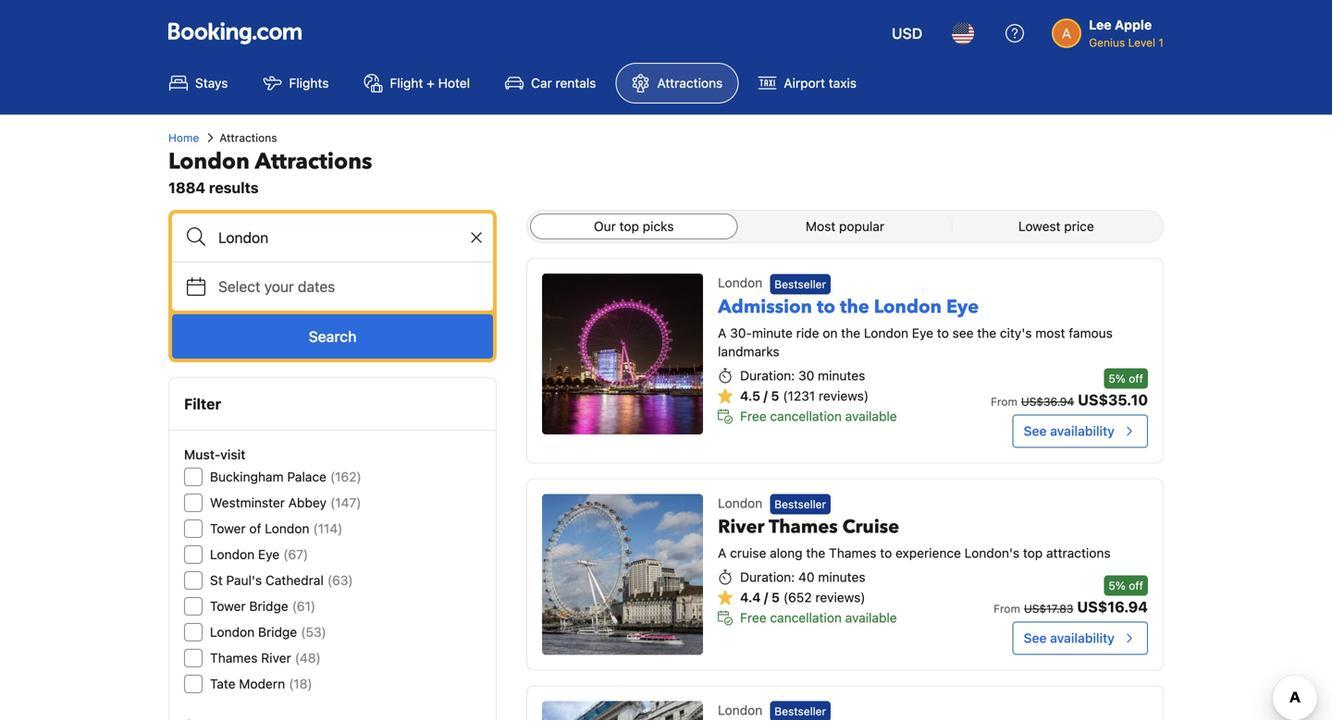 Task type: describe. For each thing, give the bounding box(es) containing it.
cruise
[[842, 515, 899, 540]]

bestseller for to
[[775, 278, 826, 291]]

see
[[952, 325, 974, 341]]

free for admission
[[740, 409, 767, 424]]

experience
[[896, 546, 961, 561]]

us$35.10
[[1078, 391, 1148, 409]]

minutes for cruise
[[818, 570, 865, 585]]

price
[[1064, 219, 1094, 234]]

st paul's cathedral (63)
[[210, 573, 353, 588]]

flight + hotel
[[390, 75, 470, 91]]

1 vertical spatial attractions
[[220, 131, 277, 144]]

0 horizontal spatial river
[[261, 651, 291, 666]]

(63)
[[327, 573, 353, 588]]

0 horizontal spatial eye
[[258, 547, 280, 562]]

our top picks
[[594, 219, 674, 234]]

reviews) for the
[[819, 388, 869, 404]]

5% off for river thames cruise
[[1109, 579, 1143, 592]]

of
[[249, 521, 261, 537]]

our
[[594, 219, 616, 234]]

minute
[[752, 325, 793, 341]]

cathedral
[[265, 573, 324, 588]]

bridge for london bridge
[[258, 625, 297, 640]]

admission to the london eye a 30-minute ride on the london eye to see the city's most famous landmarks
[[718, 294, 1113, 359]]

dates
[[298, 278, 335, 296]]

search
[[309, 328, 357, 346]]

admission
[[718, 294, 812, 320]]

visit
[[220, 447, 246, 463]]

(18)
[[289, 677, 312, 692]]

home link
[[168, 130, 199, 146]]

tate
[[210, 677, 235, 692]]

see availability for admission to the london eye
[[1024, 424, 1115, 439]]

city's
[[1000, 325, 1032, 341]]

1
[[1159, 36, 1164, 49]]

1 vertical spatial to
[[937, 325, 949, 341]]

attractions link
[[616, 63, 738, 104]]

must-
[[184, 447, 220, 463]]

stays link
[[154, 63, 244, 104]]

the down popular
[[840, 294, 869, 320]]

(61)
[[292, 599, 316, 614]]

lee
[[1089, 17, 1112, 32]]

must-visit
[[184, 447, 246, 463]]

us$17.83
[[1024, 603, 1073, 615]]

airport taxis link
[[742, 63, 872, 104]]

lowest price
[[1018, 219, 1094, 234]]

thames river (48)
[[210, 651, 321, 666]]

lee apple genius level 1
[[1089, 17, 1164, 49]]

select
[[218, 278, 260, 296]]

flight
[[390, 75, 423, 91]]

minutes for the
[[818, 368, 865, 383]]

duration: 40 minutes
[[740, 570, 865, 585]]

airport taxis
[[784, 75, 857, 91]]

ride
[[796, 325, 819, 341]]

40
[[798, 570, 815, 585]]

london's
[[965, 546, 1020, 561]]

paul's
[[226, 573, 262, 588]]

see availability for river thames cruise
[[1024, 631, 1115, 646]]

car rentals link
[[489, 63, 612, 104]]

a inside river thames cruise a cruise along the thames to experience london's top attractions
[[718, 546, 727, 561]]

reviews) for cruise
[[815, 590, 865, 606]]

1884
[[168, 179, 205, 197]]

london eye (67)
[[210, 547, 308, 562]]

+
[[427, 75, 435, 91]]

(147)
[[330, 495, 361, 511]]

car
[[531, 75, 552, 91]]

car rentals
[[531, 75, 596, 91]]

Where are you going? search field
[[172, 214, 493, 262]]

bestseller for thames
[[775, 498, 826, 511]]

level
[[1128, 36, 1155, 49]]

flights
[[289, 75, 329, 91]]

3 bestseller from the top
[[775, 705, 826, 718]]

most popular
[[806, 219, 884, 234]]

most
[[806, 219, 836, 234]]

see for admission to the london eye
[[1024, 424, 1047, 439]]

the right on
[[841, 325, 860, 341]]

available for the
[[845, 409, 897, 424]]

rentals
[[556, 75, 596, 91]]

tower for tower of london (114)
[[210, 521, 246, 537]]

4.4
[[740, 590, 761, 606]]

picks
[[643, 219, 674, 234]]

river thames cruise a cruise along the thames to experience london's top attractions
[[718, 515, 1111, 561]]

(1231
[[783, 388, 815, 404]]

30-
[[730, 325, 752, 341]]

free for river
[[740, 611, 767, 626]]

5% for river thames cruise
[[1109, 579, 1126, 592]]

home
[[168, 131, 199, 144]]

attractions
[[1046, 546, 1111, 561]]

5 for river
[[771, 590, 780, 606]]

on
[[823, 325, 838, 341]]

results
[[209, 179, 259, 197]]

hop-on, hop-off bus tour and river cruise image
[[542, 701, 703, 721]]

tower bridge (61)
[[210, 599, 316, 614]]

2 horizontal spatial eye
[[946, 294, 979, 320]]

4.4 / 5 (652 reviews)
[[740, 590, 865, 606]]

us$36.94
[[1021, 395, 1074, 408]]

modern
[[239, 677, 285, 692]]

famous
[[1069, 325, 1113, 341]]

admission to the london eye image
[[542, 274, 703, 435]]

london bridge (53)
[[210, 625, 326, 640]]

off for admission to the london eye
[[1129, 372, 1143, 385]]

westminster
[[210, 495, 285, 511]]

westminster abbey (147)
[[210, 495, 361, 511]]

select your dates
[[218, 278, 335, 296]]

tower of london (114)
[[210, 521, 343, 537]]

palace
[[287, 469, 326, 485]]

us$16.94
[[1077, 598, 1148, 616]]

search button
[[172, 315, 493, 359]]

usd button
[[881, 11, 934, 56]]

flight + hotel link
[[348, 63, 486, 104]]



Task type: locate. For each thing, give the bounding box(es) containing it.
1 5 from the top
[[771, 388, 779, 404]]

bridge up london bridge (53)
[[249, 599, 288, 614]]

2 vertical spatial bestseller
[[775, 705, 826, 718]]

2 off from the top
[[1129, 579, 1143, 592]]

2 see availability from the top
[[1024, 631, 1115, 646]]

0 vertical spatial free
[[740, 409, 767, 424]]

/ right 4.5
[[764, 388, 768, 404]]

see down us$36.94
[[1024, 424, 1047, 439]]

1 vertical spatial availability
[[1050, 631, 1115, 646]]

your
[[264, 278, 294, 296]]

1 vertical spatial river
[[261, 651, 291, 666]]

1 horizontal spatial eye
[[912, 325, 933, 341]]

availability down from us$36.94 us$35.10
[[1050, 424, 1115, 439]]

to
[[817, 294, 835, 320], [937, 325, 949, 341], [880, 546, 892, 561]]

2 duration: from the top
[[740, 570, 795, 585]]

1 horizontal spatial top
[[1023, 546, 1043, 561]]

tower
[[210, 521, 246, 537], [210, 599, 246, 614]]

a left 30-
[[718, 325, 727, 341]]

airport
[[784, 75, 825, 91]]

london attractions 1884 results
[[168, 147, 372, 197]]

free cancellation available down 4.5 / 5 (1231 reviews)
[[740, 409, 897, 424]]

duration: 30 minutes
[[740, 368, 865, 383]]

1 vertical spatial free cancellation available
[[740, 611, 897, 626]]

0 vertical spatial cancellation
[[770, 409, 842, 424]]

buckingham palace (162)
[[210, 469, 361, 485]]

0 vertical spatial /
[[764, 388, 768, 404]]

availability for admission to the london eye
[[1050, 424, 1115, 439]]

2 tower from the top
[[210, 599, 246, 614]]

the inside river thames cruise a cruise along the thames to experience london's top attractions
[[806, 546, 825, 561]]

0 vertical spatial to
[[817, 294, 835, 320]]

0 vertical spatial attractions
[[657, 75, 723, 91]]

2 a from the top
[[718, 546, 727, 561]]

duration: for river
[[740, 570, 795, 585]]

0 vertical spatial bestseller
[[775, 278, 826, 291]]

1 available from the top
[[845, 409, 897, 424]]

availability
[[1050, 424, 1115, 439], [1050, 631, 1115, 646]]

availability down from us$17.83 us$16.94
[[1050, 631, 1115, 646]]

2 vertical spatial attractions
[[255, 147, 372, 177]]

5
[[771, 388, 779, 404], [771, 590, 780, 606]]

along
[[770, 546, 803, 561]]

off for river thames cruise
[[1129, 579, 1143, 592]]

5% up us$16.94
[[1109, 579, 1126, 592]]

1 vertical spatial from
[[994, 603, 1020, 615]]

1 vertical spatial eye
[[912, 325, 933, 341]]

to inside river thames cruise a cruise along the thames to experience london's top attractions
[[880, 546, 892, 561]]

/
[[764, 388, 768, 404], [764, 590, 768, 606]]

cancellation down 4.4 / 5 (652 reviews)
[[770, 611, 842, 626]]

1 vertical spatial a
[[718, 546, 727, 561]]

filter
[[184, 395, 221, 413]]

from for admission to the london eye
[[991, 395, 1017, 408]]

1 vertical spatial bestseller
[[775, 498, 826, 511]]

cruise
[[730, 546, 766, 561]]

off
[[1129, 372, 1143, 385], [1129, 579, 1143, 592]]

1 vertical spatial 5
[[771, 590, 780, 606]]

0 vertical spatial 5% off
[[1109, 372, 1143, 385]]

1 free from the top
[[740, 409, 767, 424]]

0 vertical spatial reviews)
[[819, 388, 869, 404]]

available down 4.4 / 5 (652 reviews)
[[845, 611, 897, 626]]

1 vertical spatial tower
[[210, 599, 246, 614]]

0 vertical spatial minutes
[[818, 368, 865, 383]]

1 a from the top
[[718, 325, 727, 341]]

0 vertical spatial bridge
[[249, 599, 288, 614]]

river inside river thames cruise a cruise along the thames to experience london's top attractions
[[718, 515, 765, 540]]

available down 4.5 / 5 (1231 reviews)
[[845, 409, 897, 424]]

attractions
[[657, 75, 723, 91], [220, 131, 277, 144], [255, 147, 372, 177]]

4.5
[[740, 388, 760, 404]]

river thames cruise image
[[542, 494, 703, 655]]

1 / from the top
[[764, 388, 768, 404]]

1 vertical spatial bridge
[[258, 625, 297, 640]]

minutes right 40
[[818, 570, 865, 585]]

river down london bridge (53)
[[261, 651, 291, 666]]

1 duration: from the top
[[740, 368, 795, 383]]

5% off
[[1109, 372, 1143, 385], [1109, 579, 1143, 592]]

1 vertical spatial minutes
[[818, 570, 865, 585]]

tower left the "of"
[[210, 521, 246, 537]]

2 horizontal spatial to
[[937, 325, 949, 341]]

cancellation for to
[[770, 409, 842, 424]]

reviews) right (1231
[[819, 388, 869, 404]]

popular
[[839, 219, 884, 234]]

1 vertical spatial 5%
[[1109, 579, 1126, 592]]

1 vertical spatial see
[[1024, 631, 1047, 646]]

usd
[[892, 25, 922, 42]]

hotel
[[438, 75, 470, 91]]

from inside from us$36.94 us$35.10
[[991, 395, 1017, 408]]

0 vertical spatial see availability
[[1024, 424, 1115, 439]]

0 vertical spatial available
[[845, 409, 897, 424]]

eye
[[946, 294, 979, 320], [912, 325, 933, 341], [258, 547, 280, 562]]

(67)
[[283, 547, 308, 562]]

30
[[798, 368, 814, 383]]

london inside london attractions 1884 results
[[168, 147, 250, 177]]

london
[[168, 147, 250, 177], [718, 275, 762, 290], [874, 294, 942, 320], [864, 325, 908, 341], [718, 496, 762, 511], [265, 521, 309, 537], [210, 547, 255, 562], [210, 625, 255, 640], [718, 703, 762, 718]]

genius
[[1089, 36, 1125, 49]]

(48)
[[295, 651, 321, 666]]

thames up the tate at left
[[210, 651, 258, 666]]

0 vertical spatial off
[[1129, 372, 1143, 385]]

cancellation for thames
[[770, 611, 842, 626]]

availability for river thames cruise
[[1050, 631, 1115, 646]]

1 see availability from the top
[[1024, 424, 1115, 439]]

0 vertical spatial eye
[[946, 294, 979, 320]]

0 vertical spatial duration:
[[740, 368, 795, 383]]

a inside admission to the london eye a 30-minute ride on the london eye to see the city's most famous landmarks
[[718, 325, 727, 341]]

2 / from the top
[[764, 590, 768, 606]]

bridge
[[249, 599, 288, 614], [258, 625, 297, 640]]

0 vertical spatial river
[[718, 515, 765, 540]]

thames up 'along'
[[769, 515, 838, 540]]

the up 40
[[806, 546, 825, 561]]

5% off up us$35.10
[[1109, 372, 1143, 385]]

2 free cancellation available from the top
[[740, 611, 897, 626]]

your account menu lee apple genius level 1 element
[[1052, 8, 1171, 51]]

top
[[619, 219, 639, 234], [1023, 546, 1043, 561]]

duration: up 4.5
[[740, 368, 795, 383]]

thames down cruise
[[829, 546, 877, 561]]

to up on
[[817, 294, 835, 320]]

1 vertical spatial available
[[845, 611, 897, 626]]

from
[[991, 395, 1017, 408], [994, 603, 1020, 615]]

0 vertical spatial tower
[[210, 521, 246, 537]]

tate modern (18)
[[210, 677, 312, 692]]

top inside river thames cruise a cruise along the thames to experience london's top attractions
[[1023, 546, 1043, 561]]

1 horizontal spatial river
[[718, 515, 765, 540]]

5% up us$35.10
[[1109, 372, 1126, 385]]

eye up the see at the right top of the page
[[946, 294, 979, 320]]

from inside from us$17.83 us$16.94
[[994, 603, 1020, 615]]

1 free cancellation available from the top
[[740, 409, 897, 424]]

2 availability from the top
[[1050, 631, 1115, 646]]

0 vertical spatial top
[[619, 219, 639, 234]]

see availability down from us$36.94 us$35.10
[[1024, 424, 1115, 439]]

top right london's
[[1023, 546, 1043, 561]]

(53)
[[301, 625, 326, 640]]

1 vertical spatial 5% off
[[1109, 579, 1143, 592]]

a left cruise at the right bottom of page
[[718, 546, 727, 561]]

2 vertical spatial thames
[[210, 651, 258, 666]]

river
[[718, 515, 765, 540], [261, 651, 291, 666]]

1 vertical spatial free
[[740, 611, 767, 626]]

0 vertical spatial from
[[991, 395, 1017, 408]]

bridge for tower bridge
[[249, 599, 288, 614]]

from for river thames cruise
[[994, 603, 1020, 615]]

(162)
[[330, 469, 361, 485]]

the
[[840, 294, 869, 320], [841, 325, 860, 341], [977, 325, 996, 341], [806, 546, 825, 561]]

apple
[[1115, 17, 1152, 32]]

bestseller
[[775, 278, 826, 291], [775, 498, 826, 511], [775, 705, 826, 718]]

1 vertical spatial /
[[764, 590, 768, 606]]

to left the see at the right top of the page
[[937, 325, 949, 341]]

/ for river
[[764, 590, 768, 606]]

flights link
[[247, 63, 345, 104]]

1 vertical spatial reviews)
[[815, 590, 865, 606]]

1 availability from the top
[[1050, 424, 1115, 439]]

duration: up 4.4
[[740, 570, 795, 585]]

2 free from the top
[[740, 611, 767, 626]]

2 bestseller from the top
[[775, 498, 826, 511]]

cancellation down 4.5 / 5 (1231 reviews)
[[770, 409, 842, 424]]

1 vertical spatial cancellation
[[770, 611, 842, 626]]

1 5% from the top
[[1109, 372, 1126, 385]]

stays
[[195, 75, 228, 91]]

off up us$16.94
[[1129, 579, 1143, 592]]

0 vertical spatial 5%
[[1109, 372, 1126, 385]]

1 vertical spatial top
[[1023, 546, 1043, 561]]

2 minutes from the top
[[818, 570, 865, 585]]

1 tower from the top
[[210, 521, 246, 537]]

1 bestseller from the top
[[775, 278, 826, 291]]

/ for admission
[[764, 388, 768, 404]]

2 see from the top
[[1024, 631, 1047, 646]]

5% off up us$16.94
[[1109, 579, 1143, 592]]

landmarks
[[718, 344, 780, 359]]

2 5% off from the top
[[1109, 579, 1143, 592]]

0 vertical spatial see
[[1024, 424, 1047, 439]]

0 vertical spatial free cancellation available
[[740, 409, 897, 424]]

0 vertical spatial 5
[[771, 388, 779, 404]]

2 5% from the top
[[1109, 579, 1126, 592]]

2 cancellation from the top
[[770, 611, 842, 626]]

the right the see at the right top of the page
[[977, 325, 996, 341]]

5 left (652
[[771, 590, 780, 606]]

bridge up thames river (48)
[[258, 625, 297, 640]]

1 horizontal spatial to
[[880, 546, 892, 561]]

st
[[210, 573, 223, 588]]

5 left (1231
[[771, 388, 779, 404]]

eye left the see at the right top of the page
[[912, 325, 933, 341]]

(114)
[[313, 521, 343, 537]]

(652
[[783, 590, 812, 606]]

free cancellation available down 4.4 / 5 (652 reviews)
[[740, 611, 897, 626]]

from left us$36.94
[[991, 395, 1017, 408]]

5% for admission to the london eye
[[1109, 372, 1126, 385]]

attractions inside london attractions 1884 results
[[255, 147, 372, 177]]

1 vertical spatial see availability
[[1024, 631, 1115, 646]]

most
[[1035, 325, 1065, 341]]

from left us$17.83
[[994, 603, 1020, 615]]

see for river thames cruise
[[1024, 631, 1047, 646]]

abbey
[[288, 495, 327, 511]]

free cancellation available for to
[[740, 409, 897, 424]]

0 horizontal spatial top
[[619, 219, 639, 234]]

minutes right 30
[[818, 368, 865, 383]]

2 vertical spatial eye
[[258, 547, 280, 562]]

1 cancellation from the top
[[770, 409, 842, 424]]

minutes
[[818, 368, 865, 383], [818, 570, 865, 585]]

thames
[[769, 515, 838, 540], [829, 546, 877, 561], [210, 651, 258, 666]]

5% off for admission to the london eye
[[1109, 372, 1143, 385]]

1 5% off from the top
[[1109, 372, 1143, 385]]

duration:
[[740, 368, 795, 383], [740, 570, 795, 585]]

see down us$17.83
[[1024, 631, 1047, 646]]

off up us$35.10
[[1129, 372, 1143, 385]]

free down 4.4
[[740, 611, 767, 626]]

2 available from the top
[[845, 611, 897, 626]]

2 vertical spatial to
[[880, 546, 892, 561]]

5 for admission
[[771, 388, 779, 404]]

/ right 4.4
[[764, 590, 768, 606]]

reviews)
[[819, 388, 869, 404], [815, 590, 865, 606]]

river up cruise at the right bottom of page
[[718, 515, 765, 540]]

reviews) down duration: 40 minutes
[[815, 590, 865, 606]]

4.5 / 5 (1231 reviews)
[[740, 388, 869, 404]]

1 minutes from the top
[[818, 368, 865, 383]]

tower for tower bridge (61)
[[210, 599, 246, 614]]

available for cruise
[[845, 611, 897, 626]]

free down 4.5
[[740, 409, 767, 424]]

top right "our"
[[619, 219, 639, 234]]

1 vertical spatial thames
[[829, 546, 877, 561]]

from us$17.83 us$16.94
[[994, 598, 1148, 616]]

duration: for admission
[[740, 368, 795, 383]]

booking.com image
[[168, 22, 302, 44]]

0 vertical spatial availability
[[1050, 424, 1115, 439]]

1 see from the top
[[1024, 424, 1047, 439]]

1 vertical spatial duration:
[[740, 570, 795, 585]]

0 vertical spatial thames
[[769, 515, 838, 540]]

0 horizontal spatial to
[[817, 294, 835, 320]]

see availability down from us$17.83 us$16.94
[[1024, 631, 1115, 646]]

tower down st at the bottom left of page
[[210, 599, 246, 614]]

eye left (67)
[[258, 547, 280, 562]]

lowest
[[1018, 219, 1061, 234]]

1 off from the top
[[1129, 372, 1143, 385]]

free cancellation available for thames
[[740, 611, 897, 626]]

to down cruise
[[880, 546, 892, 561]]

see availability
[[1024, 424, 1115, 439], [1024, 631, 1115, 646]]

a
[[718, 325, 727, 341], [718, 546, 727, 561]]

1 vertical spatial off
[[1129, 579, 1143, 592]]

2 5 from the top
[[771, 590, 780, 606]]

0 vertical spatial a
[[718, 325, 727, 341]]



Task type: vqa. For each thing, say whether or not it's contained in the screenshot.
US$36.94
yes



